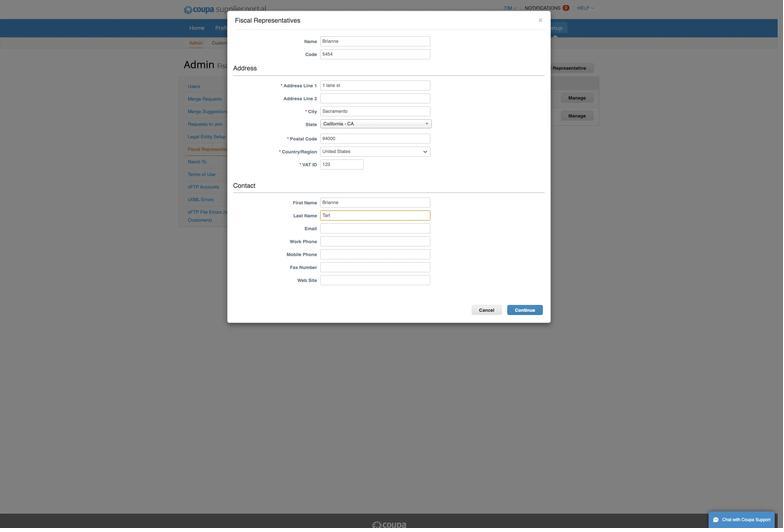 Task type: vqa. For each thing, say whether or not it's contained in the screenshot.
checkbox
no



Task type: describe. For each thing, give the bounding box(es) containing it.
first
[[293, 200, 303, 206]]

california - ca link
[[320, 119, 432, 128]]

2 manage link from the top
[[561, 111, 594, 121]]

add fiscal representative
[[528, 65, 586, 71]]

fiscal representatives link
[[188, 147, 235, 152]]

invoices
[[353, 24, 374, 31]]

service/time sheets link
[[266, 22, 326, 33]]

1 vertical spatial country/region
[[282, 149, 317, 154]]

* vat id
[[300, 162, 317, 167]]

0 vertical spatial coupa supplier portal image
[[179, 1, 271, 19]]

0 vertical spatial requests
[[202, 96, 222, 102]]

ons
[[528, 24, 537, 31]]

Name text field
[[320, 36, 430, 46]]

address line 2
[[284, 96, 317, 101]]

customer
[[212, 40, 232, 46]]

of
[[202, 172, 206, 177]]

1 vertical spatial address
[[284, 83, 302, 88]]

× button
[[538, 15, 543, 24]]

errors inside sftp file errors (to customers)
[[209, 210, 222, 215]]

(to
[[223, 210, 229, 215]]

mobile
[[287, 252, 301, 258]]

1 vertical spatial requests
[[188, 122, 208, 127]]

* for * postal code
[[287, 136, 289, 142]]

to
[[209, 122, 213, 127]]

admin for admin fiscal representatives
[[184, 58, 215, 71]]

1 name from the top
[[304, 39, 317, 44]]

terms
[[188, 172, 201, 177]]

2 states from the top
[[317, 111, 330, 116]]

add-ons link
[[512, 22, 542, 33]]

admin for admin
[[189, 40, 203, 46]]

work
[[290, 239, 301, 245]]

phone for work phone
[[303, 239, 317, 245]]

0 vertical spatial country/region
[[302, 80, 337, 86]]

business performance link
[[412, 22, 478, 33]]

accounts
[[200, 184, 219, 190]]

merge for merge suggestions
[[188, 109, 201, 114]]

Work Phone text field
[[320, 237, 430, 247]]

requests to join link
[[188, 122, 223, 127]]

Address Line 2 text field
[[320, 93, 430, 103]]

cxml
[[188, 197, 200, 202]]

users
[[188, 84, 200, 89]]

sftp file errors (to customers)
[[188, 210, 229, 223]]

profile link
[[211, 22, 236, 33]]

contact
[[233, 182, 256, 189]]

cancel button
[[472, 305, 502, 316]]

representatives inside admin fiscal representatives
[[235, 61, 284, 70]]

first name
[[293, 200, 317, 206]]

coupa
[[742, 518, 754, 523]]

admin fiscal representatives
[[184, 58, 284, 71]]

sheets
[[304, 24, 321, 31]]

sftp for sftp file errors (to customers)
[[188, 210, 199, 215]]

legal entity setup
[[188, 134, 226, 140]]

cxml errors link
[[188, 197, 214, 202]]

catalogs
[[384, 24, 406, 31]]

add
[[528, 65, 537, 71]]

join
[[214, 122, 223, 127]]

Code text field
[[320, 49, 430, 59]]

customer setup
[[212, 40, 246, 46]]

sftp for sftp accounts
[[188, 184, 199, 190]]

home
[[189, 24, 205, 31]]

Last Name text field
[[320, 211, 430, 221]]

profile
[[215, 24, 232, 31]]

postal
[[290, 136, 304, 142]]

* for * city
[[305, 109, 307, 114]]

add-ons
[[516, 24, 537, 31]]

performance
[[440, 24, 473, 31]]

First Name text field
[[320, 198, 430, 208]]

associated tax registrations
[[412, 80, 477, 86]]

associated
[[412, 80, 437, 86]]

0 vertical spatial errors
[[201, 197, 214, 202]]

2 united states from the top
[[302, 111, 330, 116]]

orders
[[242, 24, 260, 31]]

setup link
[[543, 22, 567, 33]]

with
[[733, 518, 741, 523]]

name for last name
[[304, 213, 317, 219]]

vat
[[302, 162, 311, 167]]

california
[[324, 121, 343, 126]]

remit-to
[[188, 159, 207, 165]]

state
[[306, 122, 317, 127]]

use
[[207, 172, 215, 177]]

2 united from the top
[[302, 111, 315, 116]]

0 vertical spatial setup
[[548, 24, 563, 31]]

chat with coupa support
[[723, 518, 771, 523]]

asn
[[332, 24, 342, 31]]

remit-
[[188, 159, 202, 165]]

sftp accounts
[[188, 184, 219, 190]]

address for address line 2
[[284, 96, 302, 101]]

1 horizontal spatial setup
[[233, 40, 246, 46]]

* postal code
[[287, 136, 317, 142]]

fax number
[[290, 265, 317, 271]]

to
[[202, 159, 207, 165]]

home link
[[185, 22, 209, 33]]

0 vertical spatial fiscal representatives
[[235, 17, 300, 24]]

merge requests link
[[188, 96, 222, 102]]



Task type: locate. For each thing, give the bounding box(es) containing it.
representatives
[[254, 17, 300, 24], [235, 61, 284, 70], [201, 147, 235, 152]]

0 vertical spatial line
[[304, 83, 313, 88]]

fiscal representatives
[[235, 17, 300, 24], [188, 147, 235, 152]]

1 vertical spatial phone
[[303, 252, 317, 258]]

admin down admin link
[[184, 58, 215, 71]]

0 vertical spatial manage
[[569, 95, 586, 101]]

add-
[[516, 24, 528, 31]]

1 vertical spatial line
[[304, 96, 313, 101]]

code
[[305, 52, 317, 57], [305, 136, 317, 142]]

-
[[345, 121, 346, 126]]

code right postal
[[305, 136, 317, 142]]

2 code from the top
[[305, 136, 317, 142]]

fiscal inside admin fiscal representatives
[[217, 61, 234, 70]]

registrations
[[447, 80, 477, 86]]

manage link
[[561, 93, 594, 103], [561, 111, 594, 121]]

terms of use
[[188, 172, 215, 177]]

requests left to
[[188, 122, 208, 127]]

1 sftp from the top
[[188, 184, 199, 190]]

fiscal
[[235, 17, 252, 24], [217, 61, 234, 70], [538, 65, 552, 71], [188, 147, 200, 152]]

* for * vat id
[[300, 162, 301, 167]]

1 vertical spatial name
[[304, 200, 317, 206]]

0 vertical spatial merge
[[188, 96, 201, 102]]

name for first name
[[304, 200, 317, 206]]

1 manage link from the top
[[561, 93, 594, 103]]

cancel
[[479, 308, 495, 313]]

None text field
[[320, 106, 430, 116], [320, 134, 430, 144], [320, 160, 364, 170], [320, 106, 430, 116], [320, 134, 430, 144], [320, 160, 364, 170]]

line left 2
[[304, 96, 313, 101]]

work phone
[[290, 239, 317, 245]]

tax
[[373, 80, 381, 86], [438, 80, 446, 86]]

united up state
[[302, 111, 315, 116]]

merge requests
[[188, 96, 222, 102]]

address up address line 2
[[284, 83, 302, 88]]

name right first in the top left of the page
[[304, 200, 317, 206]]

0 vertical spatial admin
[[189, 40, 203, 46]]

ca
[[347, 121, 354, 126]]

name
[[304, 39, 317, 44], [304, 200, 317, 206], [304, 213, 317, 219]]

1 merge from the top
[[188, 96, 201, 102]]

remit-to link
[[188, 159, 207, 165]]

suggestions
[[202, 109, 228, 114]]

Fax Number text field
[[320, 263, 430, 273]]

states up california at top left
[[317, 111, 330, 116]]

merge for merge requests
[[188, 96, 201, 102]]

×
[[538, 15, 543, 24]]

phone for mobile phone
[[303, 252, 317, 258]]

1 states from the top
[[317, 93, 330, 98]]

1 vertical spatial states
[[317, 111, 330, 116]]

phone down email
[[303, 239, 317, 245]]

1 code from the top
[[305, 52, 317, 57]]

customer setup link
[[212, 39, 246, 48]]

representative
[[553, 65, 586, 71]]

service/time sheets
[[271, 24, 321, 31]]

0 vertical spatial code
[[305, 52, 317, 57]]

errors
[[201, 197, 214, 202], [209, 210, 222, 215]]

1 vertical spatial setup
[[233, 40, 246, 46]]

0 horizontal spatial id
[[312, 162, 317, 167]]

0 vertical spatial phone
[[303, 239, 317, 245]]

setup right customer
[[233, 40, 246, 46]]

0 horizontal spatial setup
[[214, 134, 226, 140]]

* for * country/region
[[279, 149, 281, 154]]

3 name from the top
[[304, 213, 317, 219]]

0 vertical spatial manage link
[[561, 93, 594, 103]]

1 vertical spatial united states
[[302, 111, 330, 116]]

continue
[[515, 308, 535, 313]]

sftp file errors (to customers) link
[[188, 210, 229, 223]]

address down * address line 1
[[284, 96, 302, 101]]

chat with coupa support button
[[709, 512, 775, 529]]

admin link
[[189, 39, 203, 48]]

sourcing link
[[479, 22, 510, 33]]

country/region
[[302, 80, 337, 86], [282, 149, 317, 154]]

2 line from the top
[[304, 96, 313, 101]]

asn link
[[327, 22, 347, 33]]

1 manage from the top
[[569, 95, 586, 101]]

requests to join
[[188, 122, 223, 127]]

2 tax from the left
[[438, 80, 446, 86]]

chat
[[723, 518, 732, 523]]

entity
[[201, 134, 212, 140]]

*
[[281, 83, 282, 88], [305, 109, 307, 114], [287, 136, 289, 142], [279, 149, 281, 154], [300, 162, 301, 167]]

mobile phone
[[287, 252, 317, 258]]

0 vertical spatial sftp
[[188, 184, 199, 190]]

2 vertical spatial address
[[284, 96, 302, 101]]

support
[[756, 518, 771, 523]]

merge down users
[[188, 96, 201, 102]]

states down the 1
[[317, 93, 330, 98]]

coupa supplier portal image
[[179, 1, 271, 19], [371, 521, 407, 529]]

1 vertical spatial sftp
[[188, 210, 199, 215]]

* country/region
[[279, 149, 317, 154]]

sftp
[[188, 184, 199, 190], [188, 210, 199, 215]]

fiscal down "legal"
[[188, 147, 200, 152]]

united down the 1
[[302, 93, 315, 98]]

merge suggestions link
[[188, 109, 228, 114]]

0 vertical spatial address
[[233, 64, 257, 72]]

2 name from the top
[[304, 200, 317, 206]]

0 vertical spatial id
[[382, 80, 387, 86]]

id up 23432
[[382, 80, 387, 86]]

2 vertical spatial representatives
[[201, 147, 235, 152]]

setup
[[548, 24, 563, 31], [233, 40, 246, 46], [214, 134, 226, 140]]

1 horizontal spatial id
[[382, 80, 387, 86]]

1 vertical spatial manage
[[569, 113, 586, 119]]

merge down merge requests link
[[188, 109, 201, 114]]

0 vertical spatial united states
[[302, 93, 330, 98]]

1 tax from the left
[[373, 80, 381, 86]]

setup down join
[[214, 134, 226, 140]]

sftp inside sftp file errors (to customers)
[[188, 210, 199, 215]]

0 vertical spatial states
[[317, 93, 330, 98]]

1 united from the top
[[302, 93, 315, 98]]

city
[[308, 109, 317, 114]]

admin down the home link
[[189, 40, 203, 46]]

phone up number
[[303, 252, 317, 258]]

1 line from the top
[[304, 83, 313, 88]]

1 vertical spatial code
[[305, 136, 317, 142]]

2 horizontal spatial setup
[[548, 24, 563, 31]]

fiscal down the customer setup link
[[217, 61, 234, 70]]

1 vertical spatial manage link
[[561, 111, 594, 121]]

1 vertical spatial representatives
[[235, 61, 284, 70]]

last name
[[293, 213, 317, 219]]

2 vertical spatial name
[[304, 213, 317, 219]]

1 vertical spatial merge
[[188, 109, 201, 114]]

requests up suggestions
[[202, 96, 222, 102]]

fiscal right add
[[538, 65, 552, 71]]

address down the customer setup link
[[233, 64, 257, 72]]

Email text field
[[320, 224, 430, 234]]

country/region down postal
[[282, 149, 317, 154]]

errors down accounts
[[201, 197, 214, 202]]

1 vertical spatial fiscal representatives
[[188, 147, 235, 152]]

setup right the × 'button'
[[548, 24, 563, 31]]

1 horizontal spatial coupa supplier portal image
[[371, 521, 407, 529]]

legal
[[188, 134, 199, 140]]

0 horizontal spatial coupa supplier portal image
[[179, 1, 271, 19]]

1
[[314, 83, 317, 88]]

country/region up 2
[[302, 80, 337, 86]]

id right vat
[[312, 162, 317, 167]]

2 phone from the top
[[303, 252, 317, 258]]

name right last
[[304, 213, 317, 219]]

sourcing
[[484, 24, 506, 31]]

add fiscal representative link
[[520, 63, 594, 73]]

1 vertical spatial admin
[[184, 58, 215, 71]]

0 vertical spatial name
[[304, 39, 317, 44]]

2 merge from the top
[[188, 109, 201, 114]]

united states down the 1
[[302, 93, 330, 98]]

catalogs link
[[380, 22, 410, 33]]

tax right associated
[[438, 80, 446, 86]]

web
[[297, 278, 307, 284]]

1 vertical spatial united
[[302, 111, 315, 116]]

service/time
[[271, 24, 303, 31]]

customers)
[[188, 218, 212, 223]]

web site
[[297, 278, 317, 284]]

sftp up the customers)
[[188, 210, 199, 215]]

merge suggestions
[[188, 109, 228, 114]]

terms of use link
[[188, 172, 215, 177]]

1 united states from the top
[[302, 93, 330, 98]]

0 vertical spatial united
[[302, 93, 315, 98]]

errors left (to
[[209, 210, 222, 215]]

* city
[[305, 109, 317, 114]]

2 manage from the top
[[569, 113, 586, 119]]

1 vertical spatial coupa supplier portal image
[[371, 521, 407, 529]]

Web Site text field
[[320, 276, 430, 286]]

users link
[[188, 84, 200, 89]]

fax
[[290, 265, 298, 271]]

name down the sheets
[[304, 39, 317, 44]]

fiscal right profile
[[235, 17, 252, 24]]

1 horizontal spatial tax
[[438, 80, 446, 86]]

2 vertical spatial setup
[[214, 134, 226, 140]]

* for * address line 1
[[281, 83, 282, 88]]

code down the sheets
[[305, 52, 317, 57]]

0 horizontal spatial tax
[[373, 80, 381, 86]]

line
[[304, 83, 313, 88], [304, 96, 313, 101]]

tax up 23432
[[373, 80, 381, 86]]

id
[[382, 80, 387, 86], [312, 162, 317, 167]]

united states
[[302, 93, 330, 98], [302, 111, 330, 116]]

23432
[[373, 93, 386, 98]]

2
[[314, 96, 317, 101]]

line left the 1
[[304, 83, 313, 88]]

Mobile Phone text field
[[320, 250, 430, 260]]

2 sftp from the top
[[188, 210, 199, 215]]

1 vertical spatial id
[[312, 162, 317, 167]]

united states up state
[[302, 111, 330, 116]]

united
[[302, 93, 315, 98], [302, 111, 315, 116]]

* address line 1
[[281, 83, 317, 88]]

email
[[305, 226, 317, 232]]

1 vertical spatial errors
[[209, 210, 222, 215]]

merge
[[188, 96, 201, 102], [188, 109, 201, 114]]

file
[[200, 210, 208, 215]]

business
[[417, 24, 439, 31]]

invoices link
[[349, 22, 378, 33]]

1 phone from the top
[[303, 239, 317, 245]]

sftp up cxml
[[188, 184, 199, 190]]

0 vertical spatial representatives
[[254, 17, 300, 24]]

address for address
[[233, 64, 257, 72]]

cxml errors
[[188, 197, 214, 202]]

legal entity setup link
[[188, 134, 226, 140]]

None text field
[[320, 80, 430, 90]]



